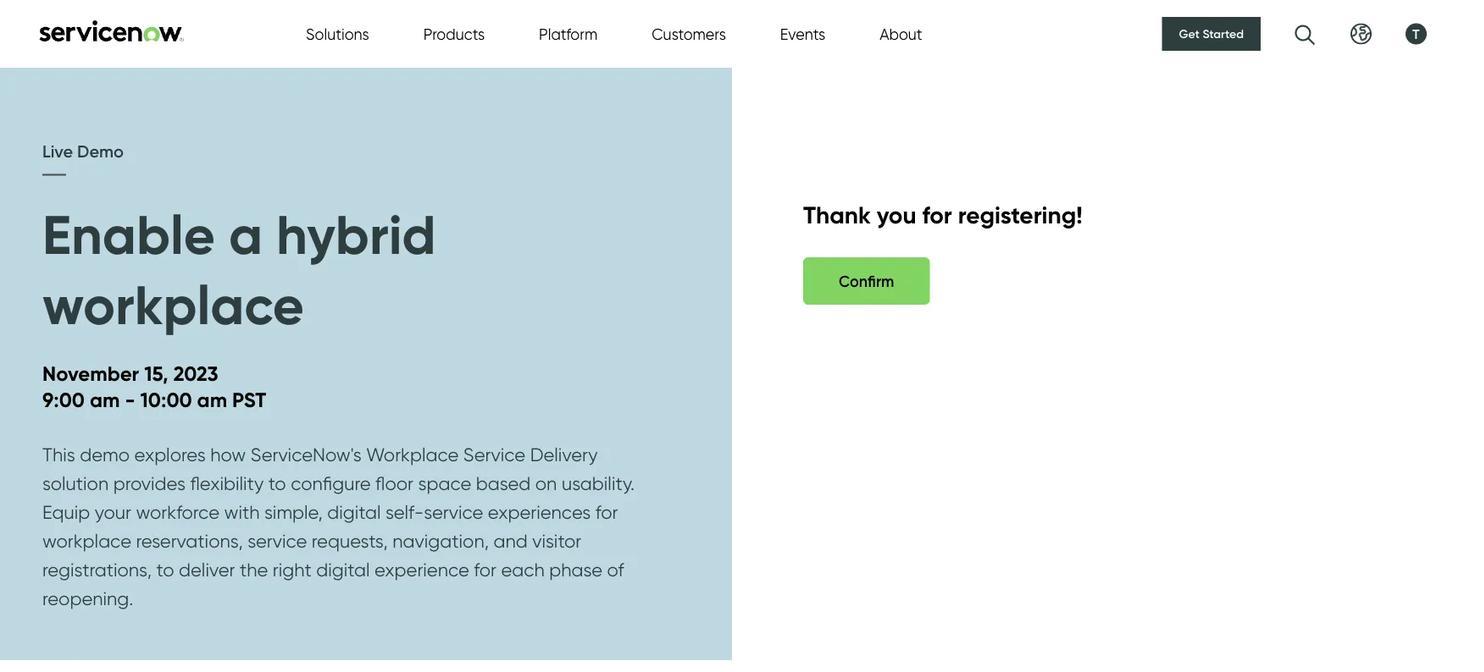 Task type: locate. For each thing, give the bounding box(es) containing it.
phase
[[549, 559, 602, 581]]

workplace
[[42, 271, 304, 339], [42, 530, 131, 553]]

2 am from the left
[[197, 388, 227, 413]]

space
[[418, 473, 471, 495]]

10:00
[[140, 388, 192, 413]]

for
[[922, 200, 952, 230], [595, 501, 618, 524], [474, 559, 496, 581]]

flexibility
[[190, 473, 264, 495]]

service up right
[[248, 530, 307, 553]]

workplace
[[366, 444, 459, 466]]

digital up requests,
[[327, 501, 381, 524]]

live demo
[[42, 141, 124, 161]]

thank you for registering!
[[803, 200, 1083, 230]]

get started
[[1179, 27, 1244, 41]]

registrations,
[[42, 559, 152, 581]]

servicenow's
[[251, 444, 361, 466]]

experiences
[[488, 501, 591, 524]]

2 workplace from the top
[[42, 530, 131, 553]]

navigation,
[[393, 530, 489, 553]]

pst
[[232, 388, 266, 413]]

and
[[494, 530, 528, 553]]

service
[[424, 501, 483, 524], [248, 530, 307, 553]]

platform button
[[539, 22, 597, 45]]

your
[[95, 501, 131, 524]]

hybrid
[[276, 201, 436, 268]]

to down reservations,
[[156, 559, 174, 581]]

1 horizontal spatial for
[[595, 501, 618, 524]]

1 vertical spatial digital
[[316, 559, 370, 581]]

workplace inside enable a hybrid workplace
[[42, 271, 304, 339]]

9:00
[[42, 388, 85, 413]]

0 vertical spatial digital
[[327, 501, 381, 524]]

november 15, 2023 9:00 am - 10:00 am pst
[[42, 361, 266, 413]]

self-
[[385, 501, 424, 524]]

workforce
[[136, 501, 219, 524]]

1 vertical spatial service
[[248, 530, 307, 553]]

each
[[501, 559, 545, 581]]

to
[[268, 473, 286, 495], [156, 559, 174, 581]]

workplace up registrations,
[[42, 530, 131, 553]]

how
[[210, 444, 246, 466]]

digital
[[327, 501, 381, 524], [316, 559, 370, 581]]

delivery
[[530, 444, 598, 466]]

am down 2023
[[197, 388, 227, 413]]

0 vertical spatial workplace
[[42, 271, 304, 339]]

right
[[273, 559, 312, 581]]

based
[[476, 473, 531, 495]]

1 workplace from the top
[[42, 271, 304, 339]]

am left -
[[90, 388, 120, 413]]

service down space
[[424, 501, 483, 524]]

1 vertical spatial to
[[156, 559, 174, 581]]

for left each
[[474, 559, 496, 581]]

0 horizontal spatial to
[[156, 559, 174, 581]]

for right you
[[922, 200, 952, 230]]

1 horizontal spatial am
[[197, 388, 227, 413]]

this
[[42, 444, 75, 466]]

demo
[[80, 444, 130, 466]]

started
[[1203, 27, 1244, 41]]

to up simple,
[[268, 473, 286, 495]]

service
[[463, 444, 525, 466]]

0 vertical spatial to
[[268, 473, 286, 495]]

for down usability.
[[595, 501, 618, 524]]

customers
[[652, 25, 726, 43]]

am
[[90, 388, 120, 413], [197, 388, 227, 413]]

1 vertical spatial workplace
[[42, 530, 131, 553]]

workplace up 15,
[[42, 271, 304, 339]]

confirm
[[839, 272, 894, 290]]

experience
[[374, 559, 469, 581]]

1 vertical spatial for
[[595, 501, 618, 524]]

visitor
[[532, 530, 581, 553]]

0 horizontal spatial am
[[90, 388, 120, 413]]

digital down requests,
[[316, 559, 370, 581]]

servicenow image
[[37, 20, 186, 42]]

2 vertical spatial for
[[474, 559, 496, 581]]

1 horizontal spatial service
[[424, 501, 483, 524]]

with
[[224, 501, 260, 524]]

2 horizontal spatial for
[[922, 200, 952, 230]]

get
[[1179, 27, 1200, 41]]

platform
[[539, 25, 597, 43]]



Task type: describe. For each thing, give the bounding box(es) containing it.
this demo explores how servicenow's workplace service delivery solution provides flexibility to configure floor space based on usability. equip your workforce with simple, digital self-service experiences for workplace reservations, service requests, navigation, and visitor registrations, to deliver the right digital experience for each phase of reopening.
[[42, 444, 635, 610]]

about button
[[880, 22, 922, 45]]

simple,
[[264, 501, 323, 524]]

enable a hybrid workplace
[[42, 201, 436, 339]]

reopening.
[[42, 588, 133, 610]]

explores
[[134, 444, 206, 466]]

floor
[[375, 473, 413, 495]]

solutions
[[306, 25, 369, 43]]

get started link
[[1162, 17, 1261, 51]]

2023
[[173, 361, 218, 387]]

customers button
[[652, 22, 726, 45]]

requests,
[[312, 530, 388, 553]]

usability.
[[562, 473, 635, 495]]

1 am from the left
[[90, 388, 120, 413]]

on
[[535, 473, 557, 495]]

you
[[877, 200, 916, 230]]

configure
[[291, 473, 371, 495]]

1 horizontal spatial to
[[268, 473, 286, 495]]

live
[[42, 141, 73, 161]]

0 vertical spatial service
[[424, 501, 483, 524]]

equip
[[42, 501, 90, 524]]

of
[[607, 559, 624, 581]]

provides
[[113, 473, 186, 495]]

events
[[780, 25, 825, 43]]

confirm button
[[803, 257, 930, 305]]

0 horizontal spatial service
[[248, 530, 307, 553]]

solution
[[42, 473, 109, 495]]

events button
[[780, 22, 825, 45]]

enable
[[42, 201, 215, 268]]

15,
[[144, 361, 168, 387]]

november
[[42, 361, 139, 387]]

0 horizontal spatial for
[[474, 559, 496, 581]]

-
[[125, 388, 135, 413]]

demo
[[77, 141, 124, 161]]

about
[[880, 25, 922, 43]]

products
[[423, 25, 485, 43]]

reservations,
[[136, 530, 243, 553]]

products button
[[423, 22, 485, 45]]

solutions button
[[306, 22, 369, 45]]

registering!
[[958, 200, 1083, 230]]

0 vertical spatial for
[[922, 200, 952, 230]]

the
[[240, 559, 268, 581]]

deliver
[[179, 559, 235, 581]]

a
[[229, 201, 263, 268]]

workplace inside this demo explores how servicenow's workplace service delivery solution provides flexibility to configure floor space based on usability. equip your workforce with simple, digital self-service experiences for workplace reservations, service requests, navigation, and visitor registrations, to deliver the right digital experience for each phase of reopening.
[[42, 530, 131, 553]]

thank
[[803, 200, 871, 230]]



Task type: vqa. For each thing, say whether or not it's contained in the screenshot.
Thank at top right
yes



